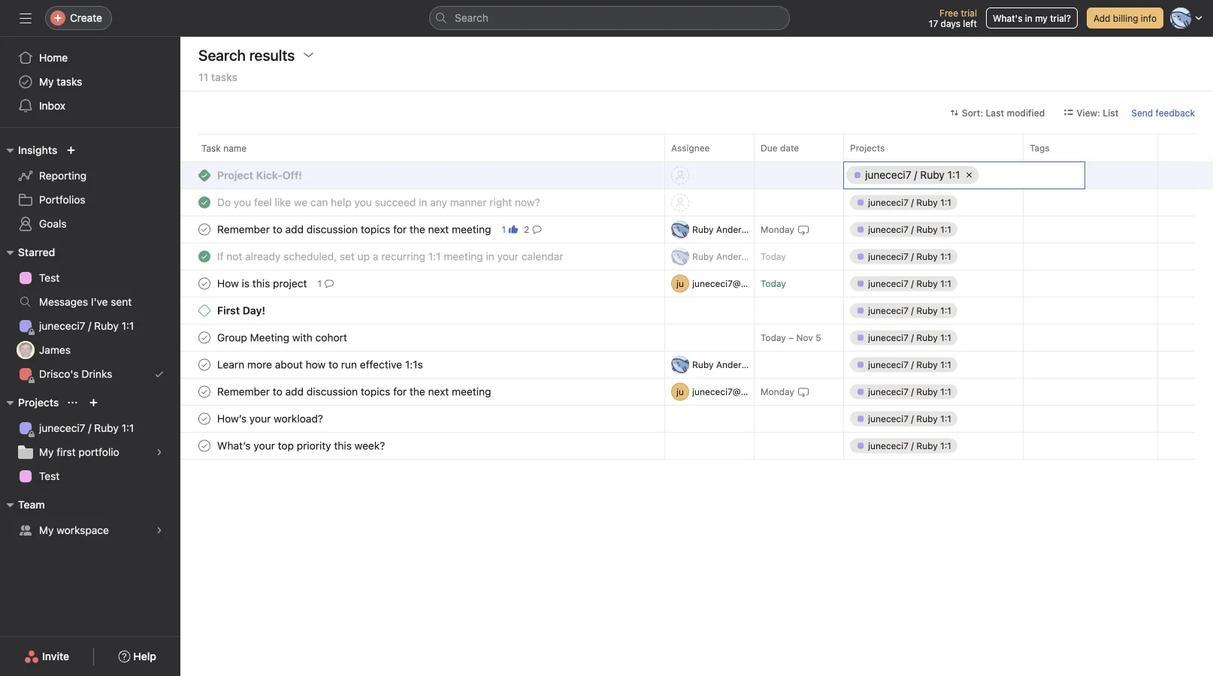 Task type: vqa. For each thing, say whether or not it's contained in the screenshot.
4th Mark complete icon from the top
no



Task type: locate. For each thing, give the bounding box(es) containing it.
test down first
[[39, 470, 60, 483]]

1 vertical spatial junececi7
[[39, 320, 85, 332]]

completed image for monday
[[196, 383, 214, 401]]

completed checkbox inside row
[[196, 383, 214, 401]]

0 horizontal spatial projects
[[18, 397, 59, 409]]

1 vertical spatial 1
[[318, 279, 322, 289]]

tags for how is this project cell
[[1023, 270, 1159, 298]]

sort: last modified
[[962, 108, 1045, 118]]

projects column header
[[844, 134, 1028, 162]]

my tasks link
[[9, 70, 171, 94]]

completed image inside group meeting with cohort cell
[[196, 329, 214, 347]]

2 vertical spatial ra
[[675, 360, 686, 370]]

task name column header
[[199, 134, 669, 162]]

my inside teams element
[[39, 524, 54, 537]]

completed image for completed checkbox for remember to add discussion topics for the next meeting text field
[[196, 221, 214, 239]]

2 vertical spatial /
[[88, 422, 91, 435]]

4 completed checkbox from the top
[[196, 275, 214, 293]]

0 vertical spatial ra
[[675, 224, 686, 235]]

monday inside row
[[761, 387, 795, 397]]

0 vertical spatial junececi7 / ruby 1:1
[[865, 169, 960, 181]]

my workspace link
[[9, 519, 171, 543]]

completed checkbox inside do you feel like we can help you succeed in any manner right now? cell
[[196, 194, 214, 212]]

junececi7 inside the projects element
[[39, 422, 85, 435]]

junececi7 / ruby 1:1 link inside the projects element
[[9, 417, 171, 441]]

0 vertical spatial anderson
[[717, 224, 757, 235]]

insights button
[[0, 141, 57, 159]]

1 vertical spatial anderson
[[717, 252, 757, 262]]

2 ju from the top
[[677, 387, 684, 397]]

inbox link
[[9, 94, 171, 118]]

completed checkbox for the learn more about how to run effective 1:1s text field
[[196, 356, 214, 374]]

ju inside row
[[677, 387, 684, 397]]

projects element
[[0, 390, 180, 492]]

0 horizontal spatial tasks
[[57, 76, 82, 88]]

Completed checkbox
[[196, 329, 214, 347], [196, 356, 214, 374], [196, 410, 214, 428]]

2 vertical spatial my
[[39, 524, 54, 537]]

1 junececi7@gmail.com from the top
[[693, 279, 785, 289]]

6 completed image from the top
[[196, 410, 214, 428]]

1 vertical spatial 1:1
[[122, 320, 134, 332]]

None text field
[[985, 166, 996, 184]]

drisco's drinks link
[[9, 362, 171, 387]]

completed milestone image
[[199, 170, 211, 182]]

0 vertical spatial test link
[[9, 266, 171, 290]]

my up inbox
[[39, 76, 54, 88]]

completed image
[[196, 329, 214, 347], [196, 383, 214, 401], [196, 437, 214, 455]]

search
[[455, 12, 489, 24]]

0 vertical spatial /
[[915, 169, 918, 181]]

modified
[[1007, 108, 1045, 118]]

2 vertical spatial ruby anderson
[[693, 360, 757, 370]]

1 tags for remember to add discussion topics for the next meeting cell from the top
[[1023, 216, 1159, 244]]

completed image inside remember to add discussion topics for the next meeting cell
[[196, 221, 214, 239]]

2 today from the top
[[761, 279, 786, 289]]

1:1 up my first portfolio link
[[122, 422, 134, 435]]

3 completed checkbox from the top
[[196, 410, 214, 428]]

test link down portfolio
[[9, 465, 171, 489]]

0 vertical spatial projects
[[850, 143, 885, 153]]

completed image
[[196, 194, 214, 212], [196, 221, 214, 239], [196, 248, 214, 266], [196, 275, 214, 293], [196, 356, 214, 374], [196, 410, 214, 428]]

remember to add discussion topics for the next meeting cell up what's your top priority this week? cell
[[180, 378, 665, 406]]

2
[[524, 224, 530, 235]]

0 vertical spatial 1 button
[[499, 222, 521, 237]]

1 today from the top
[[761, 252, 786, 262]]

projects left show options, current sort, top icon in the bottom of the page
[[18, 397, 59, 409]]

completed checkbox inside how's your workload? cell
[[196, 410, 214, 428]]

1 vertical spatial /
[[88, 320, 91, 332]]

2 vertical spatial 1:1
[[122, 422, 134, 435]]

anderson for remember to add discussion topics for the next meeting cell containing 1
[[717, 224, 757, 235]]

junececi7 inside starred element
[[39, 320, 85, 332]]

2 vertical spatial completed image
[[196, 437, 214, 455]]

1 for 1 button within the how is this project cell
[[318, 279, 322, 289]]

junececi7 / ruby 1:1 link
[[847, 166, 979, 184], [9, 314, 171, 338], [9, 417, 171, 441]]

2 vertical spatial junececi7
[[39, 422, 85, 435]]

ruby inside junececi7 / ruby 1:1 cell
[[921, 169, 945, 181]]

1 remember to add discussion topics for the next meeting cell from the top
[[180, 216, 665, 244]]

tree grid
[[180, 162, 1214, 460]]

repeats image
[[798, 224, 810, 236]]

my left first
[[39, 446, 54, 459]]

completed milestone checkbox left first day! text box
[[199, 305, 211, 317]]

junececi7
[[865, 169, 912, 181], [39, 320, 85, 332], [39, 422, 85, 435]]

0 vertical spatial completed checkbox
[[196, 329, 214, 347]]

2 test from the top
[[39, 470, 60, 483]]

4 completed image from the top
[[196, 275, 214, 293]]

my
[[1036, 13, 1048, 23]]

junececi7 inside cell
[[865, 169, 912, 181]]

junececi7 / ruby 1:1 link down projects 'column header'
[[847, 166, 979, 184]]

ra
[[675, 224, 686, 235], [675, 252, 686, 262], [675, 360, 686, 370]]

my
[[39, 76, 54, 88], [39, 446, 54, 459], [39, 524, 54, 537]]

0 vertical spatial 1
[[502, 224, 506, 235]]

monday for ruby anderson
[[761, 224, 795, 235]]

drisco's
[[39, 368, 79, 380]]

junececi7 / ruby 1:1 link up portfolio
[[9, 417, 171, 441]]

ju
[[677, 279, 684, 289], [677, 387, 684, 397]]

days
[[941, 18, 961, 29]]

ruby inside starred element
[[94, 320, 119, 332]]

remember to add discussion topics for the next meeting cell
[[180, 216, 665, 244], [180, 378, 665, 406]]

2 vertical spatial anderson
[[717, 360, 757, 370]]

remember to add discussion topics for the next meeting cell for ra
[[180, 216, 665, 244]]

see details, my first portfolio image
[[155, 448, 164, 457]]

1 vertical spatial junececi7 / ruby 1:1
[[39, 320, 134, 332]]

actions image
[[303, 49, 315, 61]]

junececi7 / ruby 1:1 inside starred element
[[39, 320, 134, 332]]

1 vertical spatial 1 button
[[315, 276, 337, 291]]

show options, current sort, top image
[[68, 399, 77, 408]]

1 vertical spatial completed image
[[196, 383, 214, 401]]

messages
[[39, 296, 88, 308]]

/ inside the projects element
[[88, 422, 91, 435]]

1 monday from the top
[[761, 224, 795, 235]]

junececi7 up first
[[39, 422, 85, 435]]

2 vertical spatial completed checkbox
[[196, 410, 214, 428]]

ruby
[[921, 169, 945, 181], [693, 224, 714, 235], [693, 252, 714, 262], [94, 320, 119, 332], [693, 360, 714, 370], [94, 422, 119, 435]]

0 vertical spatial my
[[39, 76, 54, 88]]

3 completed checkbox from the top
[[196, 248, 214, 266]]

what's in my trial?
[[993, 13, 1071, 23]]

tasks inside button
[[211, 71, 238, 83]]

starred button
[[0, 244, 55, 262]]

1 vertical spatial remember to add discussion topics for the next meeting cell
[[180, 378, 665, 406]]

tags for if not already scheduled, set up a recurring 1:1 meeting in your calendar cell
[[1023, 243, 1159, 271]]

0 horizontal spatial 1
[[318, 279, 322, 289]]

1 anderson from the top
[[717, 224, 757, 235]]

tags for remember to add discussion topics for the next meeting cell
[[1023, 216, 1159, 244], [1023, 378, 1159, 406]]

1 ruby anderson from the top
[[693, 224, 757, 235]]

0 vertical spatial remember to add discussion topics for the next meeting cell
[[180, 216, 665, 244]]

1 completed image from the top
[[196, 329, 214, 347]]

0 horizontal spatial 1 button
[[315, 276, 337, 291]]

Completed milestone checkbox
[[199, 170, 211, 182], [199, 305, 211, 317]]

2 completed image from the top
[[196, 383, 214, 401]]

3 anderson from the top
[[717, 360, 757, 370]]

/
[[915, 169, 918, 181], [88, 320, 91, 332], [88, 422, 91, 435]]

completed milestone checkbox inside project kick-off! 'cell'
[[199, 170, 211, 182]]

1 completed checkbox from the top
[[196, 194, 214, 212]]

create button
[[45, 6, 112, 30]]

row containing task name
[[180, 134, 1214, 162]]

help button
[[108, 644, 166, 671]]

create
[[70, 12, 102, 24]]

tags column header
[[1023, 134, 1163, 162]]

send feedback
[[1132, 108, 1196, 118]]

my first portfolio link
[[9, 441, 171, 465]]

completed checkbox for how is this project text box at top
[[196, 275, 214, 293]]

completed checkbox inside group meeting with cohort cell
[[196, 329, 214, 347]]

completed image inside how is this project cell
[[196, 275, 214, 293]]

0 vertical spatial junececi7@gmail.com
[[693, 279, 785, 289]]

3 ruby anderson from the top
[[693, 360, 757, 370]]

completed milestone image
[[199, 305, 211, 317]]

view:
[[1077, 108, 1101, 118]]

1 inside how is this project cell
[[318, 279, 322, 289]]

1 vertical spatial projects
[[18, 397, 59, 409]]

global element
[[0, 37, 180, 127]]

left
[[963, 18, 977, 29]]

2 vertical spatial junececi7 / ruby 1:1 link
[[9, 417, 171, 441]]

ra for "if not already scheduled, set up a recurring 1:1 meeting in your calendar" cell
[[675, 252, 686, 262]]

1 horizontal spatial 1 button
[[499, 222, 521, 237]]

0 vertical spatial monday
[[761, 224, 795, 235]]

0 vertical spatial ju
[[677, 279, 684, 289]]

today for ruby anderson
[[761, 252, 786, 262]]

1 ra from the top
[[675, 224, 686, 235]]

my first portfolio
[[39, 446, 119, 459]]

view: list
[[1077, 108, 1119, 118]]

completed checkbox for what's your top priority this week? text field
[[196, 437, 214, 455]]

junececi7 / ruby 1:1 inside the projects element
[[39, 422, 134, 435]]

1 right how is this project text box at top
[[318, 279, 322, 289]]

completed image inside what's your top priority this week? cell
[[196, 437, 214, 455]]

my inside global element
[[39, 76, 54, 88]]

1 vertical spatial test
[[39, 470, 60, 483]]

1 vertical spatial ju
[[677, 387, 684, 397]]

tags for learn more about how to run effective 1:1s cell
[[1023, 351, 1159, 379]]

hide sidebar image
[[20, 12, 32, 24]]

tasks
[[211, 71, 238, 83], [57, 76, 82, 88]]

5
[[816, 333, 822, 343]]

ruby anderson for learn more about how to run effective 1:1s 'cell'
[[693, 360, 757, 370]]

2 vertical spatial junececi7 / ruby 1:1
[[39, 422, 134, 435]]

2 completed checkbox from the top
[[196, 356, 214, 374]]

/ inside starred element
[[88, 320, 91, 332]]

1:1 down sent
[[122, 320, 134, 332]]

1 vertical spatial tags for remember to add discussion topics for the next meeting cell
[[1023, 378, 1159, 406]]

completed image inside "if not already scheduled, set up a recurring 1:1 meeting in your calendar" cell
[[196, 248, 214, 266]]

junececi7 down projects 'column header'
[[865, 169, 912, 181]]

1 vertical spatial completed checkbox
[[196, 356, 214, 374]]

completed checkbox inside learn more about how to run effective 1:1s 'cell'
[[196, 356, 214, 374]]

1 button inside how is this project cell
[[315, 276, 337, 291]]

tree grid containing 1
[[180, 162, 1214, 460]]

2 test link from the top
[[9, 465, 171, 489]]

1:1 inside cell
[[948, 169, 960, 181]]

1 vertical spatial junececi7 / ruby 1:1 link
[[9, 314, 171, 338]]

monday left repeats image
[[761, 387, 795, 397]]

Completed checkbox
[[196, 194, 214, 212], [196, 221, 214, 239], [196, 248, 214, 266], [196, 275, 214, 293], [196, 383, 214, 401], [196, 437, 214, 455]]

1 left 2
[[502, 224, 506, 235]]

2 ra from the top
[[675, 252, 686, 262]]

1 vertical spatial ruby anderson
[[693, 252, 757, 262]]

junececi7 / ruby 1:1 down projects 'column header'
[[865, 169, 960, 181]]

3 today from the top
[[761, 333, 786, 343]]

view: list button
[[1058, 102, 1126, 123]]

junececi7 / ruby 1:1 up my first portfolio link
[[39, 422, 134, 435]]

help
[[133, 651, 156, 663]]

2 my from the top
[[39, 446, 54, 459]]

1 vertical spatial test link
[[9, 465, 171, 489]]

–
[[789, 333, 794, 343]]

completed image for completed checkbox inside the do you feel like we can help you succeed in any manner right now? cell
[[196, 194, 214, 212]]

2 button
[[521, 222, 545, 237]]

1 completed milestone checkbox from the top
[[199, 170, 211, 182]]

due date column header
[[754, 134, 848, 162]]

2 remember to add discussion topics for the next meeting cell from the top
[[180, 378, 665, 406]]

completed milestone checkbox inside first day! cell
[[199, 305, 211, 317]]

monday left repeats icon at the top of page
[[761, 224, 795, 235]]

monday for junececi7@gmail.com
[[761, 387, 795, 397]]

1 inside remember to add discussion topics for the next meeting cell
[[502, 224, 506, 235]]

junececi7 down messages
[[39, 320, 85, 332]]

completed milestone checkbox down the task
[[199, 170, 211, 182]]

assignee column header
[[665, 134, 759, 162]]

1 my from the top
[[39, 76, 54, 88]]

1 completed checkbox from the top
[[196, 329, 214, 347]]

projects
[[850, 143, 885, 153], [18, 397, 59, 409]]

sent
[[111, 296, 132, 308]]

1 vertical spatial ra
[[675, 252, 686, 262]]

/ up my first portfolio link
[[88, 422, 91, 435]]

what's your top priority this week? cell
[[180, 432, 665, 460]]

3 ra from the top
[[675, 360, 686, 370]]

my inside the projects element
[[39, 446, 54, 459]]

6 completed checkbox from the top
[[196, 437, 214, 455]]

ju for how is this project text box at top
[[677, 279, 684, 289]]

ra for remember to add discussion topics for the next meeting cell containing 1
[[675, 224, 686, 235]]

my down team
[[39, 524, 54, 537]]

completed checkbox for if not already scheduled, set up a recurring 1:1 meeting in your calendar text field
[[196, 248, 214, 266]]

1 completed image from the top
[[196, 194, 214, 212]]

tags for remember to add discussion topics for the next meeting cell up tags for how is this project 'cell'
[[1023, 216, 1159, 244]]

last
[[986, 108, 1005, 118]]

1 ju from the top
[[677, 279, 684, 289]]

Do you feel like we can help you succeed in any manner right now? text field
[[214, 195, 545, 210]]

/ down projects 'column header'
[[915, 169, 918, 181]]

2 completed checkbox from the top
[[196, 221, 214, 239]]

task
[[202, 143, 221, 153]]

none text field inside the junececi7 / ruby 1:1 row
[[985, 166, 996, 184]]

tags for remember to add discussion topics for the next meeting cell down the tags for group meeting with cohort cell
[[1023, 378, 1159, 406]]

list
[[1103, 108, 1119, 118]]

test inside the projects element
[[39, 470, 60, 483]]

2 ruby anderson from the top
[[693, 252, 757, 262]]

repeats image
[[798, 386, 810, 398]]

what's
[[993, 13, 1023, 23]]

projects up junececi7 / ruby 1:1 cell
[[850, 143, 885, 153]]

1 button left 2
[[499, 222, 521, 237]]

completed checkbox inside how is this project cell
[[196, 275, 214, 293]]

test link up messages i've sent on the top left of page
[[9, 266, 171, 290]]

completed checkbox inside "if not already scheduled, set up a recurring 1:1 meeting in your calendar" cell
[[196, 248, 214, 266]]

1 test from the top
[[39, 272, 60, 284]]

2 completed milestone checkbox from the top
[[199, 305, 211, 317]]

1:1 down projects 'column header'
[[948, 169, 960, 181]]

3 completed image from the top
[[196, 437, 214, 455]]

test for 1st test link from the bottom of the page
[[39, 470, 60, 483]]

0 vertical spatial completed image
[[196, 329, 214, 347]]

0 vertical spatial junececi7 / ruby 1:1 link
[[847, 166, 979, 184]]

junececi7 / ruby 1:1 down messages i've sent on the top left of page
[[39, 320, 134, 332]]

0 vertical spatial completed milestone checkbox
[[199, 170, 211, 182]]

3 my from the top
[[39, 524, 54, 537]]

0 vertical spatial junececi7
[[865, 169, 912, 181]]

billing
[[1113, 13, 1139, 23]]

1 vertical spatial today
[[761, 279, 786, 289]]

tasks inside global element
[[57, 76, 82, 88]]

completed checkbox inside what's your top priority this week? cell
[[196, 437, 214, 455]]

ja
[[21, 345, 30, 356]]

nov
[[797, 333, 813, 343]]

5 completed image from the top
[[196, 356, 214, 374]]

2 monday from the top
[[761, 387, 795, 397]]

2 junececi7@gmail.com from the top
[[693, 387, 785, 397]]

remember to add discussion topics for the next meeting cell up if not already scheduled, set up a recurring 1:1 meeting in your calendar text field
[[180, 216, 665, 244]]

today for junececi7@gmail.com
[[761, 279, 786, 289]]

2 completed image from the top
[[196, 221, 214, 239]]

portfolio
[[79, 446, 119, 459]]

do you feel like we can help you succeed in any manner right now? cell
[[180, 189, 665, 217]]

learn more about how to run effective 1:1s cell
[[180, 351, 665, 379]]

1:1 inside the projects element
[[122, 422, 134, 435]]

1 horizontal spatial projects
[[850, 143, 885, 153]]

test link
[[9, 266, 171, 290], [9, 465, 171, 489]]

anderson
[[717, 224, 757, 235], [717, 252, 757, 262], [717, 360, 757, 370]]

1 vertical spatial monday
[[761, 387, 795, 397]]

portfolios link
[[9, 188, 171, 212]]

1 horizontal spatial 1
[[502, 224, 506, 235]]

completed image inside do you feel like we can help you succeed in any manner right now? cell
[[196, 194, 214, 212]]

2 vertical spatial today
[[761, 333, 786, 343]]

junececi7@gmail.com for remember to add discussion topics for the next meeting text box
[[693, 387, 785, 397]]

my for my tasks
[[39, 76, 54, 88]]

junececi7@gmail.com
[[693, 279, 785, 289], [693, 387, 785, 397]]

3 completed image from the top
[[196, 248, 214, 266]]

test up messages
[[39, 272, 60, 284]]

remember to add discussion topics for the next meeting cell containing 1
[[180, 216, 665, 244]]

1 button
[[499, 222, 521, 237], [315, 276, 337, 291]]

2 anderson from the top
[[717, 252, 757, 262]]

send
[[1132, 108, 1154, 118]]

/ down messages i've sent link on the left top of page
[[88, 320, 91, 332]]

completed checkbox for how's your workload? text box
[[196, 410, 214, 428]]

0 vertical spatial tags for remember to add discussion topics for the next meeting cell
[[1023, 216, 1159, 244]]

1:1
[[948, 169, 960, 181], [122, 320, 134, 332], [122, 422, 134, 435]]

tasks down home
[[57, 76, 82, 88]]

tasks right 11
[[211, 71, 238, 83]]

drisco's drinks
[[39, 368, 112, 380]]

1:1 inside starred element
[[122, 320, 134, 332]]

1
[[502, 224, 506, 235], [318, 279, 322, 289]]

junececi7 / ruby 1:1
[[865, 169, 960, 181], [39, 320, 134, 332], [39, 422, 134, 435]]

1 vertical spatial junececi7@gmail.com
[[693, 387, 785, 397]]

ruby anderson for remember to add discussion topics for the next meeting cell containing 1
[[693, 224, 757, 235]]

0 vertical spatial 1:1
[[948, 169, 960, 181]]

junececi7 / ruby 1:1 link down messages i've sent on the top left of page
[[9, 314, 171, 338]]

junececi7 for junececi7 / ruby 1:1 'link' inside starred element
[[39, 320, 85, 332]]

junececi7 / ruby 1:1 inside cell
[[865, 169, 960, 181]]

messages i've sent
[[39, 296, 132, 308]]

0 vertical spatial ruby anderson
[[693, 224, 757, 235]]

if not already scheduled, set up a recurring 1:1 meeting in your calendar cell
[[180, 243, 665, 271]]

ruby anderson
[[693, 224, 757, 235], [693, 252, 757, 262], [693, 360, 757, 370]]

ruby anderson for "if not already scheduled, set up a recurring 1:1 meeting in your calendar" cell
[[693, 252, 757, 262]]

junececi7 / ruby 1:1 link inside starred element
[[9, 314, 171, 338]]

5 completed checkbox from the top
[[196, 383, 214, 401]]

date
[[780, 143, 799, 153]]

feedback
[[1156, 108, 1196, 118]]

junececi7@gmail.com for how is this project text box at top
[[693, 279, 785, 289]]

completed checkbox for remember to add discussion topics for the next meeting text box
[[196, 383, 214, 401]]

1 vertical spatial my
[[39, 446, 54, 459]]

what's in my trial? button
[[987, 8, 1078, 29]]

add billing info button
[[1087, 8, 1164, 29]]

tags for group meeting with cohort cell
[[1023, 324, 1159, 352]]

tags
[[1030, 143, 1050, 153]]

row
[[180, 134, 1214, 162], [199, 161, 1196, 162], [180, 162, 1214, 189], [180, 189, 1214, 217], [180, 216, 1214, 244], [180, 243, 1214, 271], [180, 270, 1214, 298], [180, 297, 1214, 325], [180, 324, 1214, 352], [180, 351, 1214, 379], [180, 378, 1214, 406], [180, 405, 1214, 433], [180, 432, 1214, 460]]

today
[[761, 252, 786, 262], [761, 279, 786, 289], [761, 333, 786, 343]]

test inside starred element
[[39, 272, 60, 284]]

1 button down remember to add discussion topics for the next meeting text field
[[315, 276, 337, 291]]

new project or portfolio image
[[89, 399, 98, 408]]

remember to add discussion topics for the next meeting cell for ju
[[180, 378, 665, 406]]

2 tags for remember to add discussion topics for the next meeting cell from the top
[[1023, 378, 1159, 406]]

info
[[1141, 13, 1157, 23]]

1 vertical spatial completed milestone checkbox
[[199, 305, 211, 317]]

1 horizontal spatial tasks
[[211, 71, 238, 83]]

0 vertical spatial today
[[761, 252, 786, 262]]

tags for what's your top priority this week? cell
[[1023, 432, 1159, 460]]

0 vertical spatial test
[[39, 272, 60, 284]]



Task type: describe. For each thing, give the bounding box(es) containing it.
today inside row
[[761, 333, 786, 343]]

ju for remember to add discussion topics for the next meeting text box
[[677, 387, 684, 397]]

name
[[223, 143, 247, 153]]

due
[[761, 143, 778, 153]]

new image
[[66, 146, 75, 155]]

my tasks
[[39, 76, 82, 88]]

anderson for "if not already scheduled, set up a recurring 1:1 meeting in your calendar" cell
[[717, 252, 757, 262]]

task name
[[202, 143, 247, 153]]

teams element
[[0, 492, 180, 546]]

tags for remember to add discussion topics for the next meeting cell for junececi7@gmail.com
[[1023, 378, 1159, 406]]

portfolios
[[39, 194, 85, 206]]

home link
[[9, 46, 171, 70]]

1:1 for junececi7 / ruby 1:1 'link' in the projects element
[[122, 422, 134, 435]]

starred element
[[0, 239, 180, 390]]

17
[[929, 18, 939, 29]]

/ for junececi7 / ruby 1:1 'link' in the projects element
[[88, 422, 91, 435]]

How is this project text field
[[214, 276, 312, 291]]

sort: last modified button
[[944, 102, 1052, 123]]

invite
[[42, 651, 69, 663]]

team button
[[0, 496, 45, 514]]

/ for junececi7 / ruby 1:1 'link' inside starred element
[[88, 320, 91, 332]]

completed image for completed checkbox within the how is this project cell
[[196, 275, 214, 293]]

messages i've sent link
[[9, 290, 171, 314]]

tags for first day! cell
[[1023, 297, 1159, 325]]

my for my workspace
[[39, 524, 54, 537]]

1 for the topmost 1 button
[[502, 224, 506, 235]]

Project Kick-Off! text field
[[214, 168, 307, 183]]

assignee
[[671, 143, 710, 153]]

Remember to add discussion topics for the next meeting text field
[[214, 222, 496, 237]]

What's your top priority this week? text field
[[214, 439, 390, 454]]

1:1 for junececi7 / ruby 1:1 'link' inside starred element
[[122, 320, 134, 332]]

send feedback link
[[1132, 106, 1196, 120]]

first day! cell
[[180, 297, 665, 325]]

ruby inside the projects element
[[94, 422, 119, 435]]

i've
[[91, 296, 108, 308]]

projects inside 'column header'
[[850, 143, 885, 153]]

completed checkbox for group meeting with cohort text box
[[196, 329, 214, 347]]

tags for how's your workload? cell
[[1023, 405, 1159, 433]]

First Day! text field
[[214, 303, 270, 318]]

projects inside dropdown button
[[18, 397, 59, 409]]

group meeting with cohort cell
[[180, 324, 665, 352]]

home
[[39, 52, 68, 64]]

row containing today
[[180, 324, 1214, 352]]

junececi7 / ruby 1:1 for junececi7 / ruby 1:1 'link' in the projects element
[[39, 422, 134, 435]]

james
[[39, 344, 71, 356]]

/ inside cell
[[915, 169, 918, 181]]

inbox
[[39, 100, 65, 112]]

anderson for learn more about how to run effective 1:1s 'cell'
[[717, 360, 757, 370]]

workspace
[[57, 524, 109, 537]]

drinks
[[82, 368, 112, 380]]

free trial 17 days left
[[929, 8, 977, 29]]

in
[[1026, 13, 1033, 23]]

Remember to add discussion topics for the next meeting text field
[[214, 385, 496, 400]]

11
[[199, 71, 208, 83]]

completed image for today
[[196, 329, 214, 347]]

How's your workload? text field
[[214, 412, 328, 427]]

goals link
[[9, 212, 171, 236]]

1 test link from the top
[[9, 266, 171, 290]]

Learn more about how to run effective 1:1s text field
[[214, 358, 428, 373]]

completed image inside how's your workload? cell
[[196, 410, 214, 428]]

my for my first portfolio
[[39, 446, 54, 459]]

junececi7 / ruby 1:1 link inside row
[[847, 166, 979, 184]]

how's your workload? cell
[[180, 405, 665, 433]]

my workspace
[[39, 524, 109, 537]]

project kick-off! cell
[[180, 162, 665, 189]]

details image
[[647, 198, 656, 207]]

completed milestone checkbox for project kick-off! text field
[[199, 170, 211, 182]]

completed image for completed checkbox within "if not already scheduled, set up a recurring 1:1 meeting in your calendar" cell
[[196, 248, 214, 266]]

insights element
[[0, 137, 180, 239]]

insights
[[18, 144, 57, 156]]

free
[[940, 8, 959, 18]]

search results
[[199, 46, 295, 64]]

sort:
[[962, 108, 984, 118]]

If not already scheduled, set up a recurring 1:1 meeting in your calendar text field
[[214, 249, 568, 264]]

invite button
[[14, 644, 79, 671]]

reporting link
[[9, 164, 171, 188]]

starred
[[18, 246, 55, 259]]

projects button
[[0, 394, 59, 412]]

goals
[[39, 218, 67, 230]]

tasks for my tasks
[[57, 76, 82, 88]]

junececi7 / ruby 1:1 row
[[847, 166, 1068, 188]]

add billing info
[[1094, 13, 1157, 23]]

junececi7 / ruby 1:1 cell
[[847, 166, 979, 184]]

Group Meeting with cohort text field
[[214, 330, 352, 346]]

trial
[[961, 8, 977, 18]]

row containing ju
[[180, 378, 1214, 406]]

add
[[1094, 13, 1111, 23]]

how is this project cell
[[180, 270, 665, 298]]

trial?
[[1051, 13, 1071, 23]]

completed checkbox for do you feel like we can help you succeed in any manner right now? text box
[[196, 194, 214, 212]]

tags for remember to add discussion topics for the next meeting cell for ruby anderson
[[1023, 216, 1159, 244]]

junececi7 for junececi7 / ruby 1:1 'link' in the projects element
[[39, 422, 85, 435]]

completed checkbox for remember to add discussion topics for the next meeting text field
[[196, 221, 214, 239]]

11 tasks
[[199, 71, 238, 83]]

tasks for 11 tasks
[[211, 71, 238, 83]]

see details, my workspace image
[[155, 526, 164, 535]]

today – nov 5
[[761, 333, 822, 343]]

due date
[[761, 143, 799, 153]]

completed image inside learn more about how to run effective 1:1s 'cell'
[[196, 356, 214, 374]]

first
[[57, 446, 76, 459]]

completed milestone checkbox for first day! text box
[[199, 305, 211, 317]]

11 tasks button
[[199, 71, 238, 91]]

team
[[18, 499, 45, 511]]

ra for learn more about how to run effective 1:1s 'cell'
[[675, 360, 686, 370]]

test for second test link from the bottom of the page
[[39, 272, 60, 284]]

junececi7 / ruby 1:1 for junececi7 / ruby 1:1 'link' inside starred element
[[39, 320, 134, 332]]

search list box
[[429, 6, 790, 30]]

search button
[[429, 6, 790, 30]]

reporting
[[39, 170, 87, 182]]



